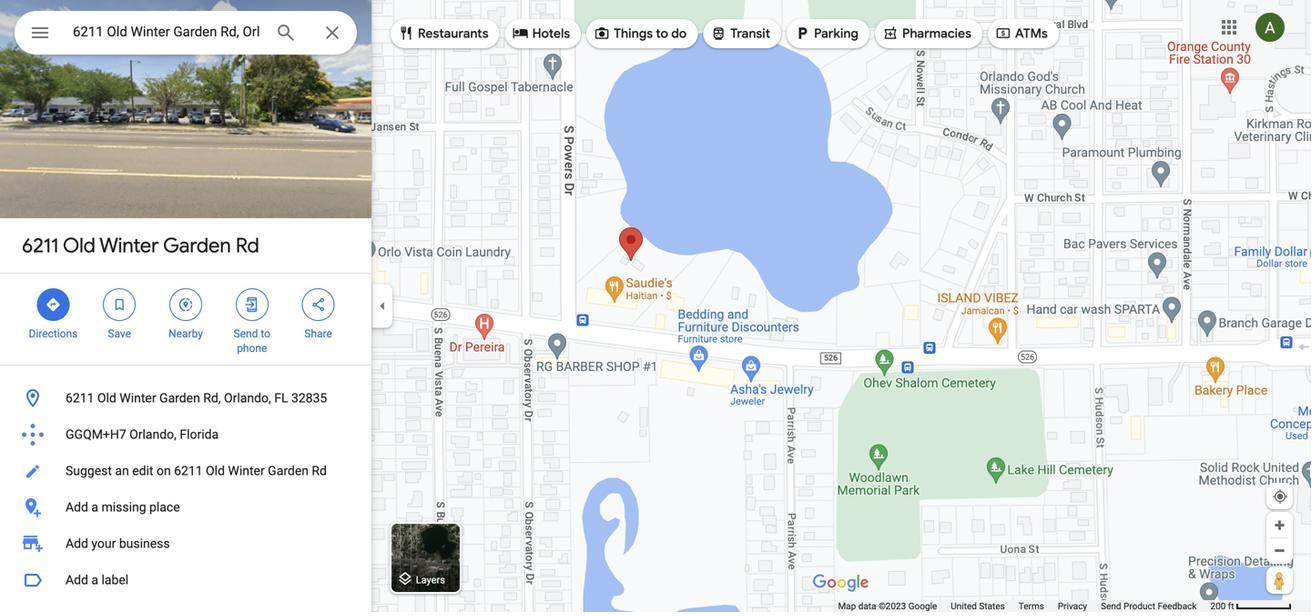 Task type: locate. For each thing, give the bounding box(es) containing it.
send
[[234, 328, 258, 341], [1101, 602, 1122, 613]]

1 horizontal spatial 6211
[[66, 391, 94, 406]]

0 vertical spatial add
[[66, 500, 88, 516]]

hotels
[[533, 26, 570, 42]]

garden up 
[[163, 233, 231, 259]]

to left do
[[656, 26, 669, 42]]

add your business link
[[0, 526, 372, 563]]

add
[[66, 500, 88, 516], [66, 537, 88, 552], [66, 573, 88, 588]]

rd up 
[[236, 233, 259, 259]]

2 vertical spatial winter
[[228, 464, 265, 479]]

winter for rd,
[[120, 391, 156, 406]]

rd down 32835
[[312, 464, 327, 479]]

1 vertical spatial old
[[97, 391, 116, 406]]

to up phone in the bottom left of the page
[[261, 328, 271, 341]]

1 vertical spatial to
[[261, 328, 271, 341]]

send left product
[[1101, 602, 1122, 613]]

2 vertical spatial 6211
[[174, 464, 203, 479]]

ggqm+h7 orlando, florida
[[66, 428, 219, 443]]

0 horizontal spatial old
[[63, 233, 96, 259]]

200 ft button
[[1211, 602, 1292, 613]]

add your business
[[66, 537, 170, 552]]

winter
[[99, 233, 159, 259], [120, 391, 156, 406], [228, 464, 265, 479]]

200
[[1211, 602, 1226, 613]]

add left label
[[66, 573, 88, 588]]

1 horizontal spatial rd
[[312, 464, 327, 479]]

0 horizontal spatial rd
[[236, 233, 259, 259]]

1 vertical spatial a
[[91, 573, 98, 588]]

save
[[108, 328, 131, 341]]

to
[[656, 26, 669, 42], [261, 328, 271, 341]]

footer
[[838, 601, 1211, 613]]

 things to do
[[594, 23, 687, 43]]

map
[[838, 602, 856, 613]]

200 ft
[[1211, 602, 1235, 613]]

parking
[[814, 26, 859, 42]]

0 vertical spatial old
[[63, 233, 96, 259]]

send inside button
[[1101, 602, 1122, 613]]

layers
[[416, 575, 445, 586]]

 parking
[[794, 23, 859, 43]]

6211 old winter garden rd, orlando, fl 32835 button
[[0, 381, 372, 417]]

0 vertical spatial garden
[[163, 233, 231, 259]]

send up phone in the bottom left of the page
[[234, 328, 258, 341]]

rd,
[[203, 391, 221, 406]]

winter down ggqm+h7 orlando, florida button
[[228, 464, 265, 479]]

things
[[614, 26, 653, 42]]

1 horizontal spatial old
[[97, 391, 116, 406]]

collapse side panel image
[[373, 296, 393, 317]]

old for 6211 old winter garden rd
[[63, 233, 96, 259]]

0 horizontal spatial send
[[234, 328, 258, 341]]

6211 up ggqm+h7
[[66, 391, 94, 406]]

0 horizontal spatial to
[[261, 328, 271, 341]]

 transit
[[711, 23, 771, 43]]

add for add a missing place
[[66, 500, 88, 516]]

1 a from the top
[[91, 500, 98, 516]]

3 add from the top
[[66, 573, 88, 588]]

0 vertical spatial rd
[[236, 233, 259, 259]]

an
[[115, 464, 129, 479]]

©2023
[[879, 602, 907, 613]]

1 vertical spatial add
[[66, 537, 88, 552]]

add a missing place
[[66, 500, 180, 516]]

1 add from the top
[[66, 500, 88, 516]]

0 horizontal spatial orlando,
[[129, 428, 177, 443]]

add a label button
[[0, 563, 372, 599]]

6211 Old Winter Garden Rd, Orlando, FL 32835 field
[[15, 11, 357, 55]]

florida
[[180, 428, 219, 443]]

zoom out image
[[1273, 545, 1287, 558]]

fl
[[274, 391, 288, 406]]

0 vertical spatial 6211
[[22, 233, 59, 259]]

6211
[[22, 233, 59, 259], [66, 391, 94, 406], [174, 464, 203, 479]]

2 horizontal spatial old
[[206, 464, 225, 479]]

add for add your business
[[66, 537, 88, 552]]

to inside send to phone
[[261, 328, 271, 341]]

0 vertical spatial send
[[234, 328, 258, 341]]


[[883, 23, 899, 43]]

garden left the "rd,"
[[159, 391, 200, 406]]

2 vertical spatial old
[[206, 464, 225, 479]]

data
[[859, 602, 877, 613]]

6211 up 
[[22, 233, 59, 259]]

orlando,
[[224, 391, 271, 406], [129, 428, 177, 443]]

0 vertical spatial a
[[91, 500, 98, 516]]

0 vertical spatial winter
[[99, 233, 159, 259]]

transit
[[731, 26, 771, 42]]

send product feedback
[[1101, 602, 1197, 613]]

states
[[979, 602, 1005, 613]]

 hotels
[[512, 23, 570, 43]]

None field
[[73, 21, 260, 43]]

orlando, up edit
[[129, 428, 177, 443]]

6211 right on
[[174, 464, 203, 479]]

2 vertical spatial add
[[66, 573, 88, 588]]

footer containing map data ©2023 google
[[838, 601, 1211, 613]]

label
[[102, 573, 129, 588]]

32835
[[291, 391, 327, 406]]

rd inside button
[[312, 464, 327, 479]]

winter up ggqm+h7 orlando, florida
[[120, 391, 156, 406]]

old
[[63, 233, 96, 259], [97, 391, 116, 406], [206, 464, 225, 479]]

2 horizontal spatial 6211
[[174, 464, 203, 479]]

garden down fl
[[268, 464, 309, 479]]

united states button
[[951, 601, 1005, 613]]

add left your
[[66, 537, 88, 552]]

1 vertical spatial orlando,
[[129, 428, 177, 443]]

garden for rd
[[163, 233, 231, 259]]

1 horizontal spatial to
[[656, 26, 669, 42]]

old inside 6211 old winter garden rd, orlando, fl 32835 button
[[97, 391, 116, 406]]

1 vertical spatial garden
[[159, 391, 200, 406]]


[[244, 295, 260, 315]]


[[995, 23, 1012, 43]]

a for label
[[91, 573, 98, 588]]

1 vertical spatial send
[[1101, 602, 1122, 613]]

on
[[157, 464, 171, 479]]

add down suggest
[[66, 500, 88, 516]]

0 horizontal spatial 6211
[[22, 233, 59, 259]]

1 vertical spatial 6211
[[66, 391, 94, 406]]

garden
[[163, 233, 231, 259], [159, 391, 200, 406], [268, 464, 309, 479]]

a
[[91, 500, 98, 516], [91, 573, 98, 588]]

google account: angela cha  
(angela.cha@adept.ai) image
[[1256, 13, 1285, 42]]

united states
[[951, 602, 1005, 613]]

orlando, left fl
[[224, 391, 271, 406]]

google maps element
[[0, 0, 1312, 613]]

suggest
[[66, 464, 112, 479]]

winter up ""
[[99, 233, 159, 259]]

zoom in image
[[1273, 519, 1287, 533]]

1 vertical spatial rd
[[312, 464, 327, 479]]

google
[[909, 602, 938, 613]]

 restaurants
[[398, 23, 489, 43]]

send inside send to phone
[[234, 328, 258, 341]]

feedback
[[1158, 602, 1197, 613]]

1 horizontal spatial orlando,
[[224, 391, 271, 406]]

place
[[149, 500, 180, 516]]

 pharmacies
[[883, 23, 972, 43]]

show your location image
[[1272, 489, 1289, 506]]

a left missing
[[91, 500, 98, 516]]

2 vertical spatial garden
[[268, 464, 309, 479]]

terms
[[1019, 602, 1045, 613]]

business
[[119, 537, 170, 552]]

1 vertical spatial winter
[[120, 391, 156, 406]]

rd
[[236, 233, 259, 259], [312, 464, 327, 479]]

a left label
[[91, 573, 98, 588]]

ggqm+h7
[[66, 428, 126, 443]]

atms
[[1015, 26, 1048, 42]]

ggqm+h7 orlando, florida button
[[0, 417, 372, 454]]

2 a from the top
[[91, 573, 98, 588]]

send for send to phone
[[234, 328, 258, 341]]

1 horizontal spatial send
[[1101, 602, 1122, 613]]

0 vertical spatial to
[[656, 26, 669, 42]]

2 add from the top
[[66, 537, 88, 552]]



Task type: vqa. For each thing, say whether or not it's contained in the screenshot.


Task type: describe. For each thing, give the bounding box(es) containing it.
your
[[91, 537, 116, 552]]

nearby
[[169, 328, 203, 341]]


[[45, 295, 61, 315]]


[[711, 23, 727, 43]]

missing
[[102, 500, 146, 516]]


[[29, 20, 51, 46]]

pharmacies
[[903, 26, 972, 42]]


[[794, 23, 811, 43]]

ft
[[1228, 602, 1235, 613]]

add a label
[[66, 573, 129, 588]]

none field inside 6211 old winter garden rd, orlando, fl 32835 field
[[73, 21, 260, 43]]

actions for 6211 old winter garden rd region
[[0, 274, 372, 365]]

share
[[304, 328, 332, 341]]

winter for rd
[[99, 233, 159, 259]]

0 vertical spatial orlando,
[[224, 391, 271, 406]]

old inside the suggest an edit on 6211 old winter garden rd button
[[206, 464, 225, 479]]

a for missing
[[91, 500, 98, 516]]

suggest an edit on 6211 old winter garden rd
[[66, 464, 327, 479]]

show street view coverage image
[[1267, 567, 1293, 595]]

do
[[671, 26, 687, 42]]

restaurants
[[418, 26, 489, 42]]

send to phone
[[234, 328, 271, 355]]

footer inside google maps element
[[838, 601, 1211, 613]]

terms button
[[1019, 601, 1045, 613]]

6211 old winter garden rd, orlando, fl 32835
[[66, 391, 327, 406]]


[[512, 23, 529, 43]]

6211 old winter garden rd main content
[[0, 0, 372, 613]]

privacy button
[[1058, 601, 1088, 613]]

directions
[[29, 328, 78, 341]]

add for add a label
[[66, 573, 88, 588]]

 search field
[[15, 11, 357, 58]]

garden for rd,
[[159, 391, 200, 406]]

edit
[[132, 464, 153, 479]]

map data ©2023 google
[[838, 602, 938, 613]]

old for 6211 old winter garden rd, orlando, fl 32835
[[97, 391, 116, 406]]

suggest an edit on 6211 old winter garden rd button
[[0, 454, 372, 490]]

 button
[[15, 11, 66, 58]]


[[594, 23, 610, 43]]


[[398, 23, 414, 43]]

6211 old winter garden rd
[[22, 233, 259, 259]]

6211 for 6211 old winter garden rd, orlando, fl 32835
[[66, 391, 94, 406]]


[[178, 295, 194, 315]]


[[111, 295, 128, 315]]


[[310, 295, 327, 315]]

to inside  things to do
[[656, 26, 669, 42]]

privacy
[[1058, 602, 1088, 613]]

product
[[1124, 602, 1156, 613]]

add a missing place button
[[0, 490, 372, 526]]

united
[[951, 602, 977, 613]]

send for send product feedback
[[1101, 602, 1122, 613]]

6211 for 6211 old winter garden rd
[[22, 233, 59, 259]]

phone
[[237, 342, 267, 355]]

 atms
[[995, 23, 1048, 43]]

send product feedback button
[[1101, 601, 1197, 613]]



